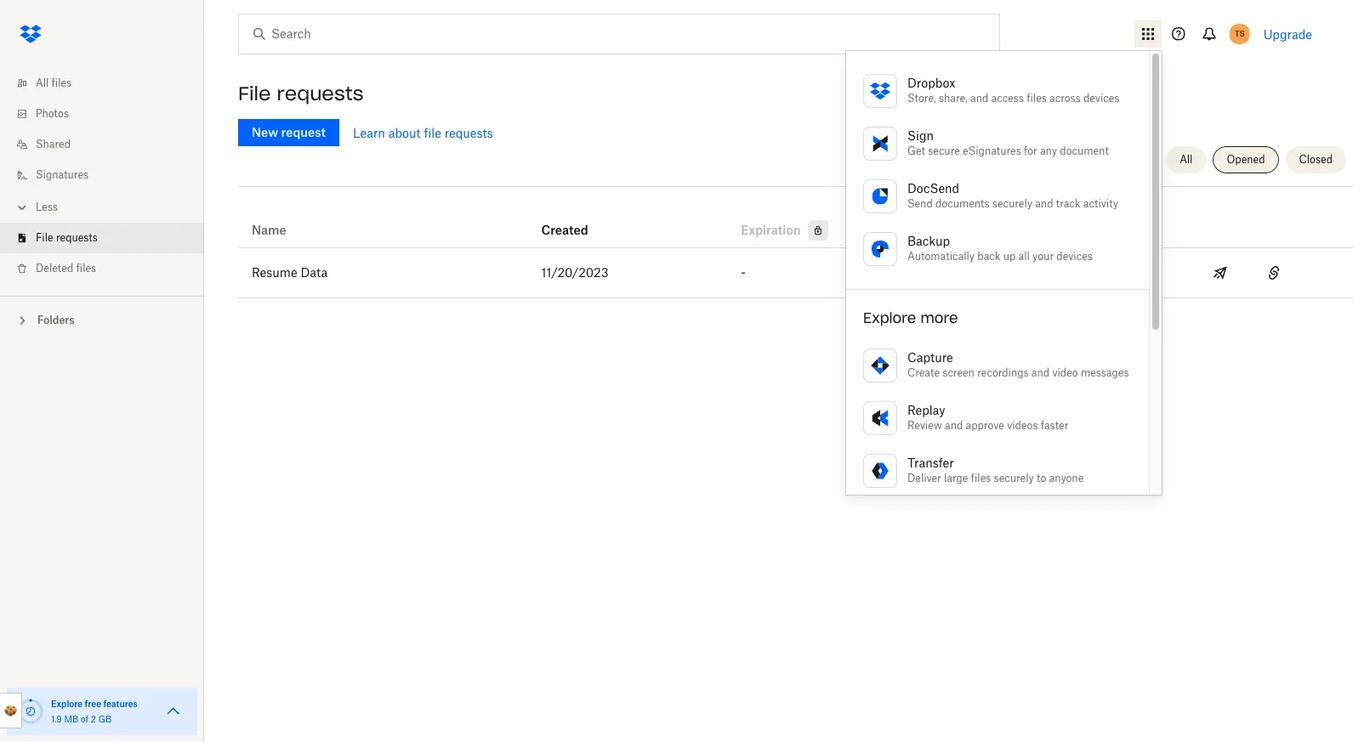 Task type: vqa. For each thing, say whether or not it's contained in the screenshot.
ADD YOUR THOUGHTS image
no



Task type: describe. For each thing, give the bounding box(es) containing it.
and inside replay review and approve videos faster
[[945, 419, 963, 432]]

gb
[[98, 715, 112, 725]]

approve
[[966, 419, 1005, 432]]

features
[[103, 699, 138, 710]]

for
[[1024, 145, 1038, 157]]

0 vertical spatial file requests
[[238, 82, 364, 106]]

learn
[[353, 126, 385, 140]]

to
[[1037, 472, 1047, 485]]

deliver
[[908, 472, 942, 485]]

review
[[908, 419, 943, 432]]

learn about file requests
[[353, 126, 493, 140]]

cell inside table
[[1300, 248, 1354, 298]]

0 vertical spatial file
[[238, 82, 271, 106]]

dropbox image
[[14, 17, 48, 51]]

1
[[941, 265, 946, 280]]

explore for explore more
[[864, 310, 917, 327]]

screen
[[943, 367, 975, 379]]

file requests link
[[14, 223, 204, 254]]

photos link
[[14, 99, 204, 129]]

shared
[[36, 138, 71, 151]]

messages
[[1081, 367, 1130, 379]]

any
[[1041, 145, 1058, 157]]

11/20/2023
[[542, 265, 609, 280]]

all for all
[[1180, 153, 1193, 166]]

-
[[741, 265, 746, 280]]

resume data
[[252, 265, 328, 280]]

track
[[1057, 197, 1081, 210]]

data
[[301, 265, 328, 280]]

document
[[1060, 145, 1109, 157]]

closed
[[1300, 153, 1333, 166]]

file
[[424, 126, 442, 140]]

backup
[[908, 234, 950, 248]]

devices inside the dropbox store, share, and access files across devices
[[1084, 92, 1120, 105]]

explore free features 1.9 mb of 2 gb
[[51, 699, 138, 725]]

pro trial element
[[801, 220, 828, 241]]

files up the "photos"
[[52, 77, 72, 89]]

upgrade
[[1264, 27, 1313, 41]]

1.9
[[51, 715, 62, 725]]

0 vertical spatial requests
[[277, 82, 364, 106]]

capture create screen recordings and video messages
[[908, 351, 1130, 379]]

row containing resume data
[[238, 248, 1354, 299]]

2 horizontal spatial requests
[[445, 126, 493, 140]]

anyone
[[1050, 472, 1084, 485]]

files inside "transfer deliver large files securely to anyone"
[[971, 472, 992, 485]]

recordings
[[978, 367, 1029, 379]]

requests inside the file requests link
[[56, 231, 98, 244]]

send email image
[[1211, 263, 1231, 283]]

folders
[[37, 314, 75, 327]]

opened button
[[1214, 146, 1279, 174]]

store,
[[908, 92, 937, 105]]

docsend
[[908, 181, 960, 196]]

file inside "list item"
[[36, 231, 53, 244]]

files inside the dropbox store, share, and access files across devices
[[1027, 92, 1047, 105]]

share,
[[939, 92, 968, 105]]

send
[[908, 197, 933, 210]]

of
[[81, 715, 89, 725]]

all for all files
[[36, 77, 49, 89]]

table containing name
[[238, 193, 1354, 299]]

upgrade link
[[1264, 27, 1313, 41]]

across
[[1050, 92, 1081, 105]]

less image
[[14, 199, 31, 216]]

file requests list item
[[0, 223, 204, 254]]

free
[[85, 699, 101, 710]]

folders button
[[0, 307, 204, 333]]

explore more
[[864, 310, 959, 327]]

2 column header from the left
[[1074, 200, 1142, 241]]

and inside docsend send documents securely and track activity
[[1036, 197, 1054, 210]]

sign get secure esignatures for any document
[[908, 128, 1109, 157]]

deleted
[[36, 262, 73, 275]]



Task type: locate. For each thing, give the bounding box(es) containing it.
row up -
[[238, 193, 1354, 248]]

learn about file requests link
[[353, 126, 493, 140]]

transfer
[[908, 456, 954, 471]]

devices
[[1084, 92, 1120, 105], [1057, 250, 1093, 263]]

list
[[0, 58, 204, 296]]

all files link
[[14, 68, 204, 99]]

all
[[36, 77, 49, 89], [1180, 153, 1193, 166]]

file
[[238, 82, 271, 106], [36, 231, 53, 244]]

and right review
[[945, 419, 963, 432]]

capture
[[908, 351, 954, 365]]

sign
[[908, 128, 934, 143]]

file requests
[[238, 82, 364, 106], [36, 231, 98, 244]]

explore for explore free features 1.9 mb of 2 gb
[[51, 699, 83, 710]]

replay
[[908, 403, 946, 418]]

all button
[[1167, 146, 1207, 174]]

all inside list
[[36, 77, 49, 89]]

devices right across on the right top
[[1084, 92, 1120, 105]]

and right the share,
[[971, 92, 989, 105]]

deleted files
[[36, 262, 96, 275]]

1 horizontal spatial explore
[[864, 310, 917, 327]]

secure
[[928, 145, 960, 157]]

1 horizontal spatial requests
[[277, 82, 364, 106]]

all left opened
[[1180, 153, 1193, 166]]

up
[[1004, 250, 1016, 263]]

0 horizontal spatial requests
[[56, 231, 98, 244]]

explore up mb
[[51, 699, 83, 710]]

1 horizontal spatial column header
[[1074, 200, 1142, 241]]

files
[[52, 77, 72, 89], [1027, 92, 1047, 105], [76, 262, 96, 275], [971, 472, 992, 485]]

video
[[1053, 367, 1079, 379]]

row
[[238, 193, 1354, 248], [238, 248, 1354, 299]]

0 vertical spatial securely
[[993, 197, 1033, 210]]

more
[[921, 310, 959, 327]]

securely inside "transfer deliver large files securely to anyone"
[[994, 472, 1034, 485]]

signatures
[[36, 168, 89, 181]]

securely up backup automatically back up all your devices
[[993, 197, 1033, 210]]

explore left "more"
[[864, 310, 917, 327]]

1 vertical spatial file requests
[[36, 231, 98, 244]]

1 vertical spatial devices
[[1057, 250, 1093, 263]]

file requests up learn
[[238, 82, 364, 106]]

1 vertical spatial all
[[1180, 153, 1193, 166]]

files right the deleted
[[76, 262, 96, 275]]

and left the video
[[1032, 367, 1050, 379]]

cell
[[1300, 248, 1354, 298]]

created button
[[542, 220, 588, 241]]

requests right file
[[445, 126, 493, 140]]

back
[[978, 250, 1001, 263]]

less
[[36, 201, 58, 214]]

1 column header from the left
[[941, 200, 1009, 241]]

2 vertical spatial requests
[[56, 231, 98, 244]]

list containing all files
[[0, 58, 204, 296]]

explore inside explore free features 1.9 mb of 2 gb
[[51, 699, 83, 710]]

file requests up deleted files
[[36, 231, 98, 244]]

esignatures
[[963, 145, 1022, 157]]

backup automatically back up all your devices
[[908, 234, 1093, 263]]

and inside the dropbox store, share, and access files across devices
[[971, 92, 989, 105]]

0 horizontal spatial explore
[[51, 699, 83, 710]]

large
[[945, 472, 969, 485]]

your
[[1033, 250, 1054, 263]]

0 horizontal spatial file requests
[[36, 231, 98, 244]]

column header down document
[[1074, 200, 1142, 241]]

documents
[[936, 197, 990, 210]]

copy link image
[[1264, 263, 1285, 283]]

dropbox store, share, and access files across devices
[[908, 76, 1120, 105]]

column header
[[941, 200, 1009, 241], [1074, 200, 1142, 241]]

row down pro trial element
[[238, 248, 1354, 299]]

create
[[908, 367, 940, 379]]

quota usage element
[[17, 699, 44, 726]]

0 vertical spatial all
[[36, 77, 49, 89]]

all inside button
[[1180, 153, 1193, 166]]

1 horizontal spatial all
[[1180, 153, 1193, 166]]

0 vertical spatial explore
[[864, 310, 917, 327]]

2 row from the top
[[238, 248, 1354, 299]]

photos
[[36, 107, 69, 120]]

row containing name
[[238, 193, 1354, 248]]

0 vertical spatial devices
[[1084, 92, 1120, 105]]

explore
[[864, 310, 917, 327], [51, 699, 83, 710]]

file requests inside "list item"
[[36, 231, 98, 244]]

replay review and approve videos faster
[[908, 403, 1069, 432]]

0 horizontal spatial all
[[36, 77, 49, 89]]

securely inside docsend send documents securely and track activity
[[993, 197, 1033, 210]]

and
[[971, 92, 989, 105], [1036, 197, 1054, 210], [1032, 367, 1050, 379], [945, 419, 963, 432]]

automatically
[[908, 250, 975, 263]]

opened
[[1227, 153, 1266, 166]]

faster
[[1041, 419, 1069, 432]]

files left across on the right top
[[1027, 92, 1047, 105]]

access
[[992, 92, 1024, 105]]

2
[[91, 715, 96, 725]]

mb
[[64, 715, 78, 725]]

dropbox
[[908, 76, 956, 90]]

1 row from the top
[[238, 193, 1354, 248]]

activity
[[1084, 197, 1119, 210]]

get
[[908, 145, 926, 157]]

files right large
[[971, 472, 992, 485]]

1 vertical spatial file
[[36, 231, 53, 244]]

1 vertical spatial requests
[[445, 126, 493, 140]]

securely
[[993, 197, 1033, 210], [994, 472, 1034, 485]]

created
[[542, 223, 588, 237]]

and left track
[[1036, 197, 1054, 210]]

docsend send documents securely and track activity
[[908, 181, 1119, 210]]

videos
[[1008, 419, 1039, 432]]

all files
[[36, 77, 72, 89]]

name
[[252, 223, 287, 237]]

and inside the "capture create screen recordings and video messages"
[[1032, 367, 1050, 379]]

table
[[238, 193, 1354, 299]]

shared link
[[14, 129, 204, 160]]

column header up back
[[941, 200, 1009, 241]]

all up the "photos"
[[36, 77, 49, 89]]

1 vertical spatial securely
[[994, 472, 1034, 485]]

1 horizontal spatial file
[[238, 82, 271, 106]]

all
[[1019, 250, 1030, 263]]

about
[[389, 126, 421, 140]]

1 horizontal spatial file requests
[[238, 82, 364, 106]]

0 horizontal spatial column header
[[941, 200, 1009, 241]]

0 horizontal spatial file
[[36, 231, 53, 244]]

1 vertical spatial explore
[[51, 699, 83, 710]]

requests up learn
[[277, 82, 364, 106]]

transfer deliver large files securely to anyone
[[908, 456, 1084, 485]]

closed button
[[1286, 146, 1347, 174]]

securely left "to"
[[994, 472, 1034, 485]]

requests up deleted files
[[56, 231, 98, 244]]

devices right "your"
[[1057, 250, 1093, 263]]

resume
[[252, 265, 297, 280]]

signatures link
[[14, 160, 204, 191]]

devices inside backup automatically back up all your devices
[[1057, 250, 1093, 263]]

requests
[[277, 82, 364, 106], [445, 126, 493, 140], [56, 231, 98, 244]]

deleted files link
[[14, 254, 204, 284]]



